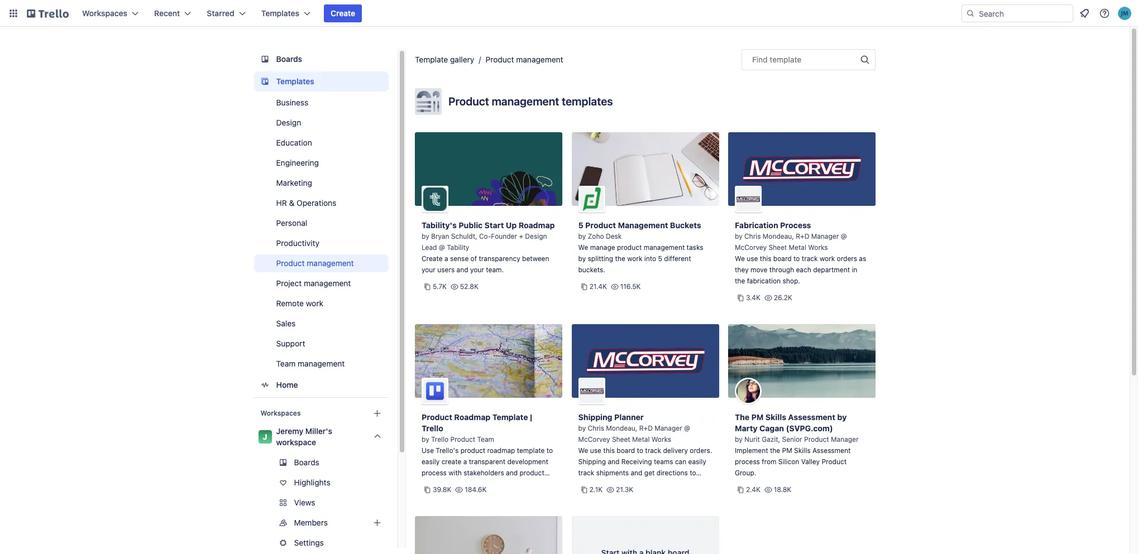 Task type: locate. For each thing, give the bounding box(es) containing it.
product management link up product management templates
[[486, 55, 564, 64]]

1 vertical spatial team
[[478, 436, 494, 444]]

pm right the 'the'
[[752, 413, 764, 422]]

work down project management
[[306, 299, 324, 308]]

2 vertical spatial forward image
[[387, 537, 400, 550]]

track up teams
[[646, 447, 662, 455]]

forward image inside members link
[[387, 517, 400, 530]]

mondeau, inside "fabrication process by chris mondeau, r+d manager @ mccorvey sheet metal works we use this board to track work orders as they move through each department in the fabrication shop."
[[763, 232, 795, 241]]

2 vertical spatial the
[[770, 447, 781, 455]]

1 horizontal spatial template
[[493, 413, 528, 422]]

use inside shipping planner by chris mondeau, r+d manager @ mccorvey sheet metal works we use this board to track delivery orders. shipping and receiving teams can easily track shipments and get directions to deliver products.
[[590, 447, 602, 455]]

chris up the shipments
[[588, 425, 605, 433]]

0 horizontal spatial sheet
[[612, 436, 631, 444]]

to inside "product roadmap template | trello by trello product team use trello's product roadmap template to easily create a transparent development process with stakeholders and product owners."
[[547, 447, 553, 455]]

product management link down productivity link
[[254, 255, 389, 273]]

template left |
[[493, 413, 528, 422]]

1 vertical spatial sheet
[[612, 436, 631, 444]]

find template
[[753, 55, 802, 64]]

chris
[[745, 232, 761, 241], [588, 425, 605, 433]]

2 horizontal spatial track
[[802, 255, 818, 263]]

2 shipping from the top
[[579, 458, 606, 467]]

+
[[519, 232, 524, 241]]

chris mondeau, r+d manager @ mccorvey sheet metal works image for fabrication process
[[735, 186, 762, 213]]

sense
[[450, 255, 469, 263]]

0 horizontal spatial team
[[277, 359, 296, 369]]

chris inside "fabrication process by chris mondeau, r+d manager @ mccorvey sheet metal works we use this board to track work orders as they move through each department in the fabrication shop."
[[745, 232, 761, 241]]

boards up highlights
[[294, 458, 320, 468]]

shipping up deliver
[[579, 458, 606, 467]]

chris mondeau, r+d manager @ mccorvey sheet metal works image for shipping planner
[[579, 378, 605, 405]]

boards for views
[[294, 458, 320, 468]]

process
[[735, 458, 760, 467], [422, 469, 447, 478]]

0 horizontal spatial chris mondeau, r+d manager @ mccorvey sheet metal works image
[[579, 378, 605, 405]]

1 horizontal spatial template
[[770, 55, 802, 64]]

0 vertical spatial product
[[617, 244, 642, 252]]

boards link up templates link
[[254, 49, 389, 69]]

1 horizontal spatial team
[[478, 436, 494, 444]]

the down gazit,
[[770, 447, 781, 455]]

1 horizontal spatial @
[[685, 425, 691, 433]]

tasks
[[687, 244, 704, 252]]

stakeholders
[[464, 469, 504, 478]]

1 horizontal spatial easily
[[689, 458, 707, 467]]

1 horizontal spatial chris mondeau, r+d manager @ mccorvey sheet metal works image
[[735, 186, 762, 213]]

deliver
[[579, 481, 600, 489]]

and
[[457, 266, 469, 274], [608, 458, 620, 467], [506, 469, 518, 478], [631, 469, 643, 478]]

chris inside shipping planner by chris mondeau, r+d manager @ mccorvey sheet metal works we use this board to track delivery orders. shipping and receiving teams can easily track shipments and get directions to deliver products.
[[588, 425, 605, 433]]

1 horizontal spatial product
[[520, 469, 545, 478]]

1 vertical spatial chris
[[588, 425, 605, 433]]

2 vertical spatial product
[[520, 469, 545, 478]]

184.6k
[[465, 486, 487, 495]]

0 horizontal spatial template
[[517, 447, 545, 455]]

3 forward image from the top
[[387, 537, 400, 550]]

team.
[[486, 266, 504, 274]]

1 horizontal spatial product management
[[486, 55, 564, 64]]

a
[[445, 255, 448, 263], [464, 458, 467, 467]]

product roadmap template | trello by trello product team use trello's product roadmap template to easily create a transparent development process with stakeholders and product owners.
[[422, 413, 553, 489]]

board inside "fabrication process by chris mondeau, r+d manager @ mccorvey sheet metal works we use this board to track work orders as they move through each department in the fabrication shop."
[[774, 255, 792, 263]]

1 horizontal spatial design
[[525, 232, 547, 241]]

forward image inside views 'link'
[[387, 497, 400, 510]]

1 horizontal spatial this
[[760, 255, 772, 263]]

template right find
[[770, 55, 802, 64]]

team management
[[277, 359, 345, 369]]

0 vertical spatial trello
[[422, 424, 444, 434]]

2 forward image from the top
[[387, 517, 400, 530]]

shipping planner by chris mondeau, r+d manager @ mccorvey sheet metal works we use this board to track delivery orders. shipping and receiving teams can easily track shipments and get directions to deliver products.
[[579, 413, 713, 489]]

personal
[[277, 218, 308, 228]]

0 vertical spatial we
[[579, 244, 589, 252]]

@ for shipping planner
[[685, 425, 691, 433]]

as
[[860, 255, 867, 263]]

works
[[809, 244, 828, 252], [652, 436, 672, 444]]

0 horizontal spatial product management link
[[254, 255, 389, 273]]

1 vertical spatial we
[[735, 255, 745, 263]]

@ up 'orders' at the top of page
[[841, 232, 847, 241]]

21.3k
[[616, 486, 634, 495]]

0 vertical spatial roadmap
[[519, 221, 555, 230]]

easily
[[422, 458, 440, 467], [689, 458, 707, 467]]

views link
[[254, 495, 400, 512]]

1 vertical spatial workspaces
[[261, 410, 301, 418]]

create
[[331, 8, 355, 18], [422, 255, 443, 263]]

1 horizontal spatial pm
[[783, 447, 793, 455]]

use
[[747, 255, 758, 263], [590, 447, 602, 455]]

0 vertical spatial 5
[[579, 221, 584, 230]]

board up "receiving" at the bottom
[[617, 447, 635, 455]]

r+d down process
[[796, 232, 810, 241]]

template inside "product roadmap template | trello by trello product team use trello's product roadmap template to easily create a transparent development process with stakeholders and product owners."
[[493, 413, 528, 422]]

1 horizontal spatial the
[[735, 277, 746, 286]]

1 vertical spatial design
[[525, 232, 547, 241]]

manager inside shipping planner by chris mondeau, r+d manager @ mccorvey sheet metal works we use this board to track delivery orders. shipping and receiving teams can easily track shipments and get directions to deliver products.
[[655, 425, 683, 433]]

r+d for planner
[[640, 425, 653, 433]]

a inside "product roadmap template | trello by trello product team use trello's product roadmap template to easily create a transparent development process with stakeholders and product owners."
[[464, 458, 467, 467]]

1 vertical spatial metal
[[633, 436, 650, 444]]

0 horizontal spatial template
[[415, 55, 448, 64]]

workspaces button
[[75, 4, 145, 22]]

track up deliver
[[579, 469, 595, 478]]

team
[[277, 359, 296, 369], [478, 436, 494, 444]]

easily down the use
[[422, 458, 440, 467]]

team inside 'link'
[[277, 359, 296, 369]]

a inside tability's public start up roadmap by bryan schuldt, co-founder + design lead @ tability create a sense of transparency between your users and your team.
[[445, 255, 448, 263]]

0 vertical spatial skills
[[766, 413, 787, 422]]

manager up 'orders' at the top of page
[[812, 232, 839, 241]]

sheet down planner
[[612, 436, 631, 444]]

track
[[802, 255, 818, 263], [646, 447, 662, 455], [579, 469, 595, 478]]

0 vertical spatial templates
[[261, 8, 300, 18]]

j
[[263, 432, 268, 442]]

views
[[294, 498, 316, 508]]

use inside "fabrication process by chris mondeau, r+d manager @ mccorvey sheet metal works we use this board to track work orders as they move through each department in the fabrication shop."
[[747, 255, 758, 263]]

product up project
[[277, 259, 305, 268]]

we inside "fabrication process by chris mondeau, r+d manager @ mccorvey sheet metal works we use this board to track work orders as they move through each department in the fabrication shop."
[[735, 255, 745, 263]]

1 horizontal spatial skills
[[795, 447, 811, 455]]

easily inside shipping planner by chris mondeau, r+d manager @ mccorvey sheet metal works we use this board to track delivery orders. shipping and receiving teams can easily track shipments and get directions to deliver products.
[[689, 458, 707, 467]]

1 vertical spatial assessment
[[813, 447, 851, 455]]

design down the business in the left of the page
[[277, 118, 302, 127]]

members link
[[254, 515, 400, 533]]

0 horizontal spatial design
[[277, 118, 302, 127]]

pm
[[752, 413, 764, 422], [783, 447, 793, 455]]

works up delivery
[[652, 436, 672, 444]]

1 forward image from the top
[[387, 497, 400, 510]]

manager up delivery
[[655, 425, 683, 433]]

product down desk
[[617, 244, 642, 252]]

process up group. at the right bottom of the page
[[735, 458, 760, 467]]

to right directions
[[690, 469, 697, 478]]

r+d inside shipping planner by chris mondeau, r+d manager @ mccorvey sheet metal works we use this board to track delivery orders. shipping and receiving teams can easily track shipments and get directions to deliver products.
[[640, 425, 653, 433]]

product up zoho
[[586, 221, 616, 230]]

1 vertical spatial boards link
[[254, 454, 389, 472]]

to up the each
[[794, 255, 800, 263]]

we up the they
[[735, 255, 745, 263]]

the inside the pm skills assessment by marty cagan (svpg.com) by nurit gazit, senior product manager implement the pm skills assessment process from silicon valley product group.
[[770, 447, 781, 455]]

a right create
[[464, 458, 467, 467]]

0 vertical spatial shipping
[[579, 413, 613, 422]]

template up development
[[517, 447, 545, 455]]

2 easily from the left
[[689, 458, 707, 467]]

metal inside shipping planner by chris mondeau, r+d manager @ mccorvey sheet metal works we use this board to track delivery orders. shipping and receiving teams can easily track shipments and get directions to deliver products.
[[633, 436, 650, 444]]

(svpg.com)
[[786, 424, 834, 434]]

the right splitting
[[615, 255, 626, 263]]

start
[[485, 221, 504, 230]]

0 vertical spatial r+d
[[796, 232, 810, 241]]

0 horizontal spatial chris
[[588, 425, 605, 433]]

chris mondeau, r+d manager @ mccorvey sheet metal works image
[[735, 186, 762, 213], [579, 378, 605, 405]]

boards link up highlights link
[[254, 454, 389, 472]]

and down "receiving" at the bottom
[[631, 469, 643, 478]]

manager down the (svpg.com)
[[832, 436, 859, 444]]

to up development
[[547, 447, 553, 455]]

manager inside the pm skills assessment by marty cagan (svpg.com) by nurit gazit, senior product manager implement the pm skills assessment process from silicon valley product group.
[[832, 436, 859, 444]]

buckets.
[[579, 266, 606, 274]]

1 vertical spatial use
[[590, 447, 602, 455]]

sheet for planner
[[612, 436, 631, 444]]

manager inside "fabrication process by chris mondeau, r+d manager @ mccorvey sheet metal works we use this board to track work orders as they move through each department in the fabrication shop."
[[812, 232, 839, 241]]

mccorvey for shipping planner
[[579, 436, 610, 444]]

shipping left planner
[[579, 413, 613, 422]]

sheet inside "fabrication process by chris mondeau, r+d manager @ mccorvey sheet metal works we use this board to track work orders as they move through each department in the fabrication shop."
[[769, 244, 787, 252]]

r+d down planner
[[640, 425, 653, 433]]

0 vertical spatial mccorvey
[[735, 244, 767, 252]]

1 vertical spatial track
[[646, 447, 662, 455]]

@ inside shipping planner by chris mondeau, r+d manager @ mccorvey sheet metal works we use this board to track delivery orders. shipping and receiving teams can easily track shipments and get directions to deliver products.
[[685, 425, 691, 433]]

2 horizontal spatial product
[[617, 244, 642, 252]]

by
[[422, 232, 430, 241], [579, 232, 586, 241], [735, 232, 743, 241], [579, 255, 586, 263], [838, 413, 847, 422], [579, 425, 586, 433], [422, 436, 430, 444], [735, 436, 743, 444]]

1 vertical spatial process
[[422, 469, 447, 478]]

jeremy miller (jeremymiller198) image
[[1119, 7, 1132, 20]]

remote work
[[277, 299, 324, 308]]

0 vertical spatial forward image
[[387, 497, 400, 510]]

1 vertical spatial roadmap
[[455, 413, 491, 422]]

metal
[[789, 244, 807, 252], [633, 436, 650, 444]]

your down of
[[470, 266, 484, 274]]

business
[[277, 98, 309, 107]]

this up the move
[[760, 255, 772, 263]]

easily down orders. on the bottom
[[689, 458, 707, 467]]

0 vertical spatial team
[[277, 359, 296, 369]]

pm up 'silicon'
[[783, 447, 793, 455]]

metal down process
[[789, 244, 807, 252]]

support
[[277, 339, 306, 349]]

0 horizontal spatial product
[[461, 447, 486, 455]]

process up owners.
[[422, 469, 447, 478]]

1 vertical spatial the
[[735, 277, 746, 286]]

we inside 5 product management buckets by zoho desk we manage product management tasks by splitting the work into 5 different buckets.
[[579, 244, 589, 252]]

trello up the use
[[422, 424, 444, 434]]

1 vertical spatial pm
[[783, 447, 793, 455]]

product up transparent
[[461, 447, 486, 455]]

through
[[770, 266, 795, 274]]

sheet for process
[[769, 244, 787, 252]]

1 vertical spatial @
[[439, 244, 445, 252]]

chris for fabrication
[[745, 232, 761, 241]]

to
[[794, 255, 800, 263], [547, 447, 553, 455], [637, 447, 644, 455], [690, 469, 697, 478]]

0 horizontal spatial work
[[306, 299, 324, 308]]

orders
[[837, 255, 858, 263]]

with
[[449, 469, 462, 478]]

product up trello's
[[451, 436, 476, 444]]

product management up project management
[[277, 259, 354, 268]]

sheet
[[769, 244, 787, 252], [612, 436, 631, 444]]

0 horizontal spatial metal
[[633, 436, 650, 444]]

0 vertical spatial product management
[[486, 55, 564, 64]]

home image
[[259, 379, 272, 392]]

boards for home
[[277, 54, 303, 64]]

1 vertical spatial chris mondeau, r+d manager @ mccorvey sheet metal works image
[[579, 378, 605, 405]]

product management up product management templates
[[486, 55, 564, 64]]

0 horizontal spatial use
[[590, 447, 602, 455]]

track up the each
[[802, 255, 818, 263]]

template left gallery
[[415, 55, 448, 64]]

r+d
[[796, 232, 810, 241], [640, 425, 653, 433]]

@ up delivery
[[685, 425, 691, 433]]

1 horizontal spatial work
[[628, 255, 643, 263]]

assessment up valley
[[813, 447, 851, 455]]

this for fabrication
[[760, 255, 772, 263]]

templates up board icon
[[261, 8, 300, 18]]

mondeau, down planner
[[606, 425, 638, 433]]

@ down the bryan
[[439, 244, 445, 252]]

1 vertical spatial 5
[[659, 255, 663, 263]]

1 horizontal spatial r+d
[[796, 232, 810, 241]]

mccorvey up the shipments
[[579, 436, 610, 444]]

0 vertical spatial create
[[331, 8, 355, 18]]

this inside shipping planner by chris mondeau, r+d manager @ mccorvey sheet metal works we use this board to track delivery orders. shipping and receiving teams can easily track shipments and get directions to deliver products.
[[604, 447, 615, 455]]

mondeau, inside shipping planner by chris mondeau, r+d manager @ mccorvey sheet metal works we use this board to track delivery orders. shipping and receiving teams can easily track shipments and get directions to deliver products.
[[606, 425, 638, 433]]

mccorvey for fabrication process
[[735, 244, 767, 252]]

|
[[530, 413, 533, 422]]

product management templates
[[449, 95, 613, 108]]

2 horizontal spatial @
[[841, 232, 847, 241]]

1 vertical spatial mondeau,
[[606, 425, 638, 433]]

shipping
[[579, 413, 613, 422], [579, 458, 606, 467]]

0 vertical spatial workspaces
[[82, 8, 127, 18]]

1 vertical spatial create
[[422, 255, 443, 263]]

0 horizontal spatial mondeau,
[[606, 425, 638, 433]]

forward image inside settings link
[[387, 537, 400, 550]]

we inside shipping planner by chris mondeau, r+d manager @ mccorvey sheet metal works we use this board to track delivery orders. shipping and receiving teams can easily track shipments and get directions to deliver products.
[[579, 447, 589, 455]]

product management link
[[486, 55, 564, 64], [254, 255, 389, 273]]

roadmap up trello's
[[455, 413, 491, 422]]

use up the shipments
[[590, 447, 602, 455]]

5 down zoho desk image
[[579, 221, 584, 230]]

5 right into
[[659, 255, 663, 263]]

1 vertical spatial boards
[[294, 458, 320, 468]]

0 horizontal spatial your
[[422, 266, 436, 274]]

engineering link
[[254, 154, 389, 172]]

sheet up through
[[769, 244, 787, 252]]

0 vertical spatial works
[[809, 244, 828, 252]]

development
[[508, 458, 549, 467]]

template
[[415, 55, 448, 64], [493, 413, 528, 422]]

0 vertical spatial a
[[445, 255, 448, 263]]

mondeau, for process
[[763, 232, 795, 241]]

skills up valley
[[795, 447, 811, 455]]

by inside "fabrication process by chris mondeau, r+d manager @ mccorvey sheet metal works we use this board to track work orders as they move through each department in the fabrication shop."
[[735, 232, 743, 241]]

templates
[[562, 95, 613, 108]]

zoho desk image
[[579, 186, 605, 213]]

2 boards link from the top
[[254, 454, 389, 472]]

this inside "fabrication process by chris mondeau, r+d manager @ mccorvey sheet metal works we use this board to track work orders as they move through each department in the fabrication shop."
[[760, 255, 772, 263]]

@ inside tability's public start up roadmap by bryan schuldt, co-founder + design lead @ tability create a sense of transparency between your users and your team.
[[439, 244, 445, 252]]

process
[[781, 221, 812, 230]]

mccorvey
[[735, 244, 767, 252], [579, 436, 610, 444]]

your
[[422, 266, 436, 274], [470, 266, 484, 274]]

manage
[[590, 244, 616, 252]]

we up deliver
[[579, 447, 589, 455]]

the inside "fabrication process by chris mondeau, r+d manager @ mccorvey sheet metal works we use this board to track work orders as they move through each department in the fabrication shop."
[[735, 277, 746, 286]]

1 vertical spatial template
[[493, 413, 528, 422]]

0 vertical spatial boards
[[277, 54, 303, 64]]

manager
[[812, 232, 839, 241], [655, 425, 683, 433], [832, 436, 859, 444]]

this up the shipments
[[604, 447, 615, 455]]

boards right board icon
[[277, 54, 303, 64]]

0 horizontal spatial the
[[615, 255, 626, 263]]

chris down fabrication
[[745, 232, 761, 241]]

0 horizontal spatial r+d
[[640, 425, 653, 433]]

use up the move
[[747, 255, 758, 263]]

trello up trello's
[[431, 436, 449, 444]]

a up users
[[445, 255, 448, 263]]

boards link for home
[[254, 49, 389, 69]]

1 your from the left
[[422, 266, 436, 274]]

process inside "product roadmap template | trello by trello product team use trello's product roadmap template to easily create a transparent development process with stakeholders and product owners."
[[422, 469, 447, 478]]

0 horizontal spatial workspaces
[[82, 8, 127, 18]]

and down development
[[506, 469, 518, 478]]

this
[[760, 255, 772, 263], [604, 447, 615, 455]]

splitting
[[588, 255, 614, 263]]

primary element
[[0, 0, 1139, 27]]

1 horizontal spatial mondeau,
[[763, 232, 795, 241]]

sheet inside shipping planner by chris mondeau, r+d manager @ mccorvey sheet metal works we use this board to track delivery orders. shipping and receiving teams can easily track shipments and get directions to deliver products.
[[612, 436, 631, 444]]

product inside 5 product management buckets by zoho desk we manage product management tasks by splitting the work into 5 different buckets.
[[617, 244, 642, 252]]

1 horizontal spatial create
[[422, 255, 443, 263]]

jeremy miller's workspace
[[277, 427, 333, 448]]

0 horizontal spatial skills
[[766, 413, 787, 422]]

product right valley
[[822, 458, 847, 467]]

the pm skills assessment by marty cagan (svpg.com) by nurit gazit, senior product manager implement the pm skills assessment process from silicon valley product group.
[[735, 413, 859, 478]]

templates up the business in the left of the page
[[277, 77, 315, 86]]

0 horizontal spatial pm
[[752, 413, 764, 422]]

schuldt,
[[451, 232, 478, 241]]

design
[[277, 118, 302, 127], [525, 232, 547, 241]]

mondeau, down process
[[763, 232, 795, 241]]

team up roadmap
[[478, 436, 494, 444]]

1 vertical spatial template
[[517, 447, 545, 455]]

the down the they
[[735, 277, 746, 286]]

education
[[277, 138, 313, 148]]

works up department at the right
[[809, 244, 828, 252]]

0 vertical spatial chris
[[745, 232, 761, 241]]

1 horizontal spatial board
[[774, 255, 792, 263]]

0 vertical spatial sheet
[[769, 244, 787, 252]]

fabrication process by chris mondeau, r+d manager @ mccorvey sheet metal works we use this board to track work orders as they move through each department in the fabrication shop.
[[735, 221, 867, 286]]

template inside field
[[770, 55, 802, 64]]

back to home image
[[27, 4, 69, 22]]

forward image
[[387, 497, 400, 510], [387, 517, 400, 530], [387, 537, 400, 550]]

marketing link
[[254, 174, 389, 192]]

management inside 'link'
[[298, 359, 345, 369]]

1 vertical spatial forward image
[[387, 517, 400, 530]]

board inside shipping planner by chris mondeau, r+d manager @ mccorvey sheet metal works we use this board to track delivery orders. shipping and receiving teams can easily track shipments and get directions to deliver products.
[[617, 447, 635, 455]]

public
[[459, 221, 483, 230]]

your left users
[[422, 266, 436, 274]]

metal up "receiving" at the bottom
[[633, 436, 650, 444]]

1 vertical spatial works
[[652, 436, 672, 444]]

to inside "fabrication process by chris mondeau, r+d manager @ mccorvey sheet metal works we use this board to track work orders as they move through each department in the fabrication shop."
[[794, 255, 800, 263]]

design right +
[[525, 232, 547, 241]]

0 vertical spatial the
[[615, 255, 626, 263]]

co-
[[479, 232, 491, 241]]

switch to… image
[[8, 8, 19, 19]]

mccorvey inside "fabrication process by chris mondeau, r+d manager @ mccorvey sheet metal works we use this board to track work orders as they move through each department in the fabrication shop."
[[735, 244, 767, 252]]

mccorvey down fabrication
[[735, 244, 767, 252]]

@ inside "fabrication process by chris mondeau, r+d manager @ mccorvey sheet metal works we use this board to track work orders as they move through each department in the fabrication shop."
[[841, 232, 847, 241]]

1 boards link from the top
[[254, 49, 389, 69]]

1 easily from the left
[[422, 458, 440, 467]]

board up through
[[774, 255, 792, 263]]

remote
[[277, 299, 304, 308]]

board for process
[[774, 255, 792, 263]]

work left into
[[628, 255, 643, 263]]

and down sense
[[457, 266, 469, 274]]

r+d inside "fabrication process by chris mondeau, r+d manager @ mccorvey sheet metal works we use this board to track work orders as they move through each department in the fabrication shop."
[[796, 232, 810, 241]]

52.8k
[[460, 283, 479, 291]]

r+d for process
[[796, 232, 810, 241]]

0 horizontal spatial roadmap
[[455, 413, 491, 422]]

metal inside "fabrication process by chris mondeau, r+d manager @ mccorvey sheet metal works we use this board to track work orders as they move through each department in the fabrication shop."
[[789, 244, 807, 252]]

1 vertical spatial manager
[[655, 425, 683, 433]]

workspaces
[[82, 8, 127, 18], [261, 410, 301, 418]]

workspace
[[277, 438, 317, 448]]

0 vertical spatial track
[[802, 255, 818, 263]]

assessment up the (svpg.com)
[[789, 413, 836, 422]]

0 vertical spatial design
[[277, 118, 302, 127]]

we down zoho
[[579, 244, 589, 252]]

product down development
[[520, 469, 545, 478]]

mccorvey inside shipping planner by chris mondeau, r+d manager @ mccorvey sheet metal works we use this board to track delivery orders. shipping and receiving teams can easily track shipments and get directions to deliver products.
[[579, 436, 610, 444]]

works inside shipping planner by chris mondeau, r+d manager @ mccorvey sheet metal works we use this board to track delivery orders. shipping and receiving teams can easily track shipments and get directions to deliver products.
[[652, 436, 672, 444]]

productivity link
[[254, 235, 389, 253]]

work up department at the right
[[820, 255, 835, 263]]

roadmap up +
[[519, 221, 555, 230]]

works inside "fabrication process by chris mondeau, r+d manager @ mccorvey sheet metal works we use this board to track work orders as they move through each department in the fabrication shop."
[[809, 244, 828, 252]]

team down support
[[277, 359, 296, 369]]

the inside 5 product management buckets by zoho desk we manage product management tasks by splitting the work into 5 different buckets.
[[615, 255, 626, 263]]

1 vertical spatial product management
[[277, 259, 354, 268]]

home link
[[254, 376, 389, 396]]

1 vertical spatial a
[[464, 458, 467, 467]]

we for fabrication process
[[735, 255, 745, 263]]

skills up cagan
[[766, 413, 787, 422]]

Search field
[[976, 5, 1073, 22]]

2 vertical spatial track
[[579, 469, 595, 478]]

1 horizontal spatial a
[[464, 458, 467, 467]]

into
[[645, 255, 657, 263]]

in
[[852, 266, 858, 274]]

work inside "fabrication process by chris mondeau, r+d manager @ mccorvey sheet metal works we use this board to track work orders as they move through each department in the fabrication shop."
[[820, 255, 835, 263]]

track inside "fabrication process by chris mondeau, r+d manager @ mccorvey sheet metal works we use this board to track work orders as they move through each department in the fabrication shop."
[[802, 255, 818, 263]]



Task type: describe. For each thing, give the bounding box(es) containing it.
1 horizontal spatial workspaces
[[261, 410, 301, 418]]

roadmap inside tability's public start up roadmap by bryan schuldt, co-founder + design lead @ tability create a sense of transparency between your users and your team.
[[519, 221, 555, 230]]

create
[[442, 458, 462, 467]]

support link
[[254, 335, 389, 353]]

by inside shipping planner by chris mondeau, r+d manager @ mccorvey sheet metal works we use this board to track delivery orders. shipping and receiving teams can easily track shipments and get directions to deliver products.
[[579, 425, 586, 433]]

boards link for views
[[254, 454, 389, 472]]

product down the (svpg.com)
[[805, 436, 830, 444]]

project
[[277, 279, 302, 288]]

template board image
[[259, 75, 272, 88]]

starred
[[207, 8, 235, 18]]

and inside "product roadmap template | trello by trello product team use trello's product roadmap template to easily create a transparent development process with stakeholders and product owners."
[[506, 469, 518, 478]]

use for fabrication
[[747, 255, 758, 263]]

metal for fabrication process
[[789, 244, 807, 252]]

works for process
[[809, 244, 828, 252]]

highlights link
[[254, 474, 389, 492]]

1 vertical spatial templates
[[277, 77, 315, 86]]

department
[[814, 266, 850, 274]]

zoho
[[588, 232, 604, 241]]

process inside the pm skills assessment by marty cagan (svpg.com) by nurit gazit, senior product manager implement the pm skills assessment process from silicon valley product group.
[[735, 458, 760, 467]]

hr & operations link
[[254, 194, 389, 212]]

track for planner
[[646, 447, 662, 455]]

this for shipping
[[604, 447, 615, 455]]

mondeau, for planner
[[606, 425, 638, 433]]

track for process
[[802, 255, 818, 263]]

use for shipping
[[590, 447, 602, 455]]

1 vertical spatial trello
[[431, 436, 449, 444]]

design inside tability's public start up roadmap by bryan schuldt, co-founder + design lead @ tability create a sense of transparency between your users and your team.
[[525, 232, 547, 241]]

marketing
[[277, 178, 313, 188]]

product management icon image
[[415, 88, 442, 115]]

5 product management buckets by zoho desk we manage product management tasks by splitting the work into 5 different buckets.
[[579, 221, 704, 274]]

planner
[[615, 413, 644, 422]]

use
[[422, 447, 434, 455]]

up
[[506, 221, 517, 230]]

operations
[[297, 198, 337, 208]]

create a workspace image
[[371, 407, 384, 421]]

product right gallery
[[486, 55, 514, 64]]

1 horizontal spatial product management link
[[486, 55, 564, 64]]

&
[[289, 198, 295, 208]]

of
[[471, 255, 477, 263]]

engineering
[[277, 158, 319, 168]]

board for planner
[[617, 447, 635, 455]]

tability's public start up roadmap by bryan schuldt, co-founder + design lead @ tability create a sense of transparency between your users and your team.
[[422, 221, 555, 274]]

fabrication
[[747, 277, 781, 286]]

management inside 5 product management buckets by zoho desk we manage product management tasks by splitting the work into 5 different buckets.
[[644, 244, 685, 252]]

@ for fabrication process
[[841, 232, 847, 241]]

project management link
[[254, 275, 389, 293]]

forward image for views
[[387, 497, 400, 510]]

get
[[645, 469, 655, 478]]

project management
[[277, 279, 351, 288]]

receiving
[[622, 458, 652, 467]]

nurit
[[745, 436, 760, 444]]

works for planner
[[652, 436, 672, 444]]

implement
[[735, 447, 769, 455]]

shop.
[[783, 277, 801, 286]]

trello's
[[436, 447, 459, 455]]

templates inside 'dropdown button'
[[261, 8, 300, 18]]

team management link
[[254, 355, 389, 373]]

21.4k
[[590, 283, 607, 291]]

templates button
[[255, 4, 317, 22]]

add image
[[371, 517, 384, 530]]

2.1k
[[590, 486, 603, 495]]

and up the shipments
[[608, 458, 620, 467]]

home
[[277, 381, 298, 390]]

different
[[665, 255, 691, 263]]

workspaces inside 'dropdown button'
[[82, 8, 127, 18]]

18.8k
[[774, 486, 792, 495]]

starred button
[[200, 4, 252, 22]]

fabrication
[[735, 221, 779, 230]]

users
[[438, 266, 455, 274]]

product right product management icon
[[449, 95, 489, 108]]

sales
[[277, 319, 296, 329]]

create inside tability's public start up roadmap by bryan schuldt, co-founder + design lead @ tability create a sense of transparency between your users and your team.
[[422, 255, 443, 263]]

nurit gazit, senior product manager image
[[735, 378, 762, 405]]

team inside "product roadmap template | trello by trello product team use trello's product roadmap template to easily create a transparent development process with stakeholders and product owners."
[[478, 436, 494, 444]]

to up "receiving" at the bottom
[[637, 447, 644, 455]]

open information menu image
[[1100, 8, 1111, 19]]

between
[[522, 255, 550, 263]]

each
[[797, 266, 812, 274]]

the
[[735, 413, 750, 422]]

create button
[[324, 4, 362, 22]]

orders.
[[690, 447, 713, 455]]

sales link
[[254, 315, 389, 333]]

template gallery
[[415, 55, 475, 64]]

3.4k
[[747, 294, 761, 302]]

remote work link
[[254, 295, 389, 313]]

personal link
[[254, 215, 389, 232]]

tability
[[447, 244, 470, 252]]

product inside 5 product management buckets by zoho desk we manage product management tasks by splitting the work into 5 different buckets.
[[586, 221, 616, 230]]

template gallery link
[[415, 55, 475, 64]]

can
[[676, 458, 687, 467]]

work inside 5 product management buckets by zoho desk we manage product management tasks by splitting the work into 5 different buckets.
[[628, 255, 643, 263]]

tability's
[[422, 221, 457, 230]]

education link
[[254, 134, 389, 152]]

116.5k
[[621, 283, 641, 291]]

members
[[294, 519, 328, 528]]

2.4k
[[747, 486, 761, 495]]

design inside design link
[[277, 118, 302, 127]]

forward image for settings
[[387, 537, 400, 550]]

and inside tability's public start up roadmap by bryan schuldt, co-founder + design lead @ tability create a sense of transparency between your users and your team.
[[457, 266, 469, 274]]

bryan schuldt, co-founder + design lead @ tability image
[[422, 186, 449, 213]]

business link
[[254, 94, 389, 112]]

buckets
[[670, 221, 702, 230]]

create inside create "button"
[[331, 8, 355, 18]]

39.8k
[[433, 486, 452, 495]]

find
[[753, 55, 768, 64]]

1 horizontal spatial 5
[[659, 255, 663, 263]]

from
[[762, 458, 777, 467]]

gazit,
[[762, 436, 781, 444]]

we for shipping planner
[[579, 447, 589, 455]]

board image
[[259, 53, 272, 66]]

Find template field
[[742, 49, 876, 70]]

silicon
[[779, 458, 800, 467]]

management
[[618, 221, 669, 230]]

manager for fabrication process
[[812, 232, 839, 241]]

metal for shipping planner
[[633, 436, 650, 444]]

miller's
[[306, 427, 333, 436]]

easily inside "product roadmap template | trello by trello product team use trello's product roadmap template to easily create a transparent development process with stakeholders and product owners."
[[422, 458, 440, 467]]

roadmap
[[488, 447, 515, 455]]

0 vertical spatial assessment
[[789, 413, 836, 422]]

founder
[[491, 232, 517, 241]]

trello product team image
[[422, 378, 449, 405]]

shipments
[[597, 469, 629, 478]]

1 shipping from the top
[[579, 413, 613, 422]]

by inside "product roadmap template | trello by trello product team use trello's product roadmap template to easily create a transparent development process with stakeholders and product owners."
[[422, 436, 430, 444]]

1 vertical spatial product management link
[[254, 255, 389, 273]]

0 notifications image
[[1078, 7, 1092, 20]]

2 your from the left
[[470, 266, 484, 274]]

roadmap inside "product roadmap template | trello by trello product team use trello's product roadmap template to easily create a transparent development process with stakeholders and product owners."
[[455, 413, 491, 422]]

jeremy
[[277, 427, 304, 436]]

1 vertical spatial product
[[461, 447, 486, 455]]

1 vertical spatial skills
[[795, 447, 811, 455]]

cagan
[[760, 424, 785, 434]]

gallery
[[450, 55, 475, 64]]

delivery
[[664, 447, 688, 455]]

group.
[[735, 469, 757, 478]]

manager for shipping planner
[[655, 425, 683, 433]]

senior
[[783, 436, 803, 444]]

template inside "product roadmap template | trello by trello product team use trello's product roadmap template to easily create a transparent development process with stakeholders and product owners."
[[517, 447, 545, 455]]

chris for shipping
[[588, 425, 605, 433]]

product down trello product team icon
[[422, 413, 453, 422]]

0 vertical spatial template
[[415, 55, 448, 64]]

by inside tability's public start up roadmap by bryan schuldt, co-founder + design lead @ tability create a sense of transparency between your users and your team.
[[422, 232, 430, 241]]

they
[[735, 266, 749, 274]]

recent button
[[148, 4, 198, 22]]

valley
[[802, 458, 820, 467]]

search image
[[967, 9, 976, 18]]

bryan
[[431, 232, 450, 241]]



Task type: vqa. For each thing, say whether or not it's contained in the screenshot.
TODO
no



